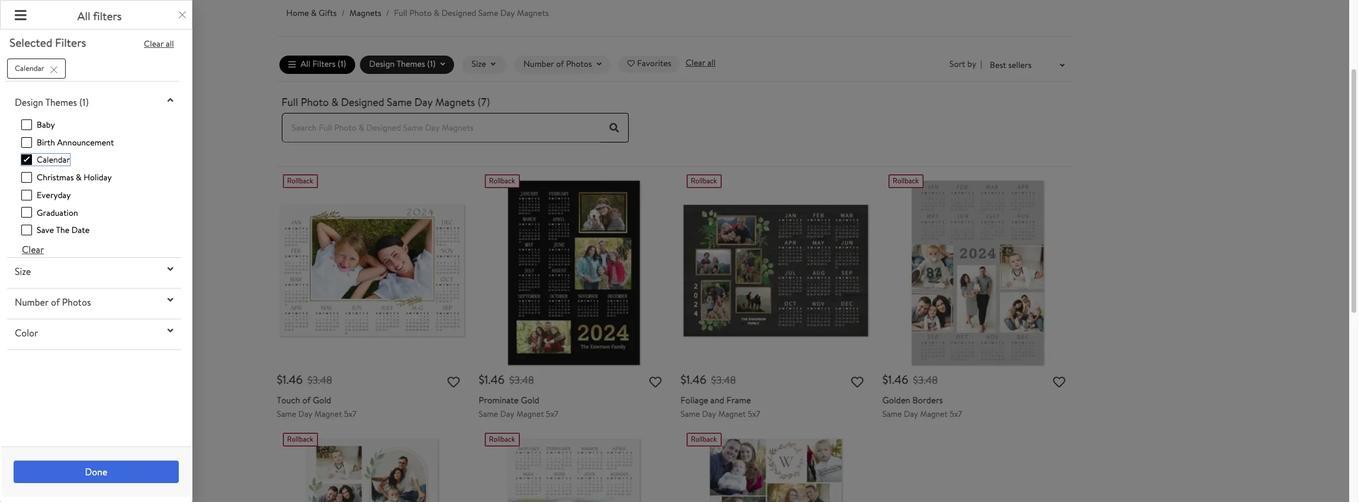 Task type: vqa. For each thing, say whether or not it's contained in the screenshot.
calendar to the top
yes



Task type: describe. For each thing, give the bounding box(es) containing it.
magnet inside 'foliage and frame same day magnet 5x7'
[[718, 408, 746, 420]]

1 horizontal spatial number of photos
[[524, 58, 592, 70]]

filters for selected
[[55, 35, 86, 50]]

baby
[[37, 119, 55, 131]]

1 vertical spatial design
[[15, 96, 43, 109]]

2 horizontal spatial clear
[[686, 57, 706, 69]]

calendar inside baby birth announcement calendar christmas & holiday everyday graduation save the date
[[37, 154, 70, 166]]

& inside baby birth announcement calendar christmas & holiday everyday graduation save the date
[[76, 172, 82, 184]]

birth
[[37, 137, 55, 148]]

2 horizontal spatial of
[[556, 58, 564, 70]]

angle down image for number
[[167, 295, 173, 305]]

1 horizontal spatial clear all link
[[686, 57, 716, 70]]

favorite this design image for foliage and frame
[[851, 377, 864, 390]]

favorites
[[637, 58, 671, 70]]

favorite this design image for golden borders
[[1053, 377, 1066, 390]]

3 rollback link from the left
[[681, 434, 871, 503]]

favorite this design image
[[447, 377, 460, 390]]

1 horizontal spatial (1)
[[338, 58, 346, 70]]

selected
[[9, 35, 52, 50]]

gold inside prominate gold same day magnet 5x7
[[521, 394, 539, 407]]

home & gifts
[[286, 7, 337, 19]]

selected filters
[[9, 35, 86, 50]]

angle down image for number
[[597, 61, 602, 68]]

all for all filters (1)
[[301, 58, 310, 70]]

0 horizontal spatial size
[[15, 265, 31, 278]]

0 vertical spatial size button
[[463, 56, 506, 74]]

angle down image for size
[[491, 61, 496, 68]]

|
[[981, 58, 982, 70]]

magnet inside touch of gold same day magnet 5x7
[[315, 408, 342, 420]]

sort
[[950, 58, 966, 70]]

$ 1 . 46 $3.48 for prominate
[[479, 372, 534, 388]]

designed for full photo & designed same day magnets (7)
[[341, 95, 384, 109]]

home & gifts link
[[286, 7, 337, 19]]

graduation
[[37, 207, 78, 219]]

1 for golden
[[888, 372, 892, 388]]

1 for foliage
[[686, 372, 690, 388]]

5x7 inside 'foliage and frame same day magnet 5x7'
[[748, 408, 760, 420]]

Search Full Photo & Designed Same Day Magnets search field
[[282, 113, 600, 143]]

gold inside touch of gold same day magnet 5x7
[[313, 394, 331, 407]]

save
[[37, 225, 54, 236]]

same inside golden borders same day magnet 5x7
[[883, 408, 902, 420]]

1 rollback link from the left
[[277, 434, 467, 503]]

46 for golden
[[895, 372, 908, 388]]

announcement
[[57, 137, 114, 148]]

0 vertical spatial clear all link
[[144, 38, 174, 50]]

golden borders same day magnet 5x7
[[883, 394, 962, 420]]

magnet inside prominate gold same day magnet 5x7
[[516, 408, 544, 420]]

0 horizontal spatial (1)
[[79, 96, 89, 109]]

borders
[[913, 394, 943, 407]]

same inside 'foliage and frame same day magnet 5x7'
[[681, 408, 700, 420]]

same inside prominate gold same day magnet 5x7
[[479, 408, 498, 420]]

color button
[[7, 322, 181, 345]]

foliage
[[681, 394, 708, 407]]

best sellers
[[990, 59, 1032, 71]]

the
[[56, 225, 69, 236]]

. for touch
[[286, 372, 289, 388]]

by
[[968, 58, 976, 70]]

home
[[286, 7, 309, 19]]

holiday
[[84, 172, 112, 184]]

magnets for full photo & designed same day magnets
[[517, 7, 549, 19]]

1 horizontal spatial all
[[708, 57, 716, 69]]

$3.48 for borders
[[913, 373, 938, 388]]

filters
[[93, 8, 122, 24]]

sort-select element
[[950, 58, 982, 71]]

$ for golden borders
[[883, 372, 888, 388]]

calendar inside button
[[15, 63, 44, 73]]

. for prominate
[[488, 372, 491, 388]]

. for golden
[[892, 372, 895, 388]]

filters for all
[[312, 58, 336, 70]]

calendar button
[[7, 59, 66, 79]]

1 horizontal spatial number
[[524, 58, 554, 70]]

0 horizontal spatial size button
[[7, 260, 181, 283]]

favorite this design image for prominate gold
[[649, 377, 662, 390]]

full for full photo & designed same day magnets (7)
[[282, 95, 298, 109]]

angle down image for color
[[167, 326, 173, 336]]

1 horizontal spatial size
[[472, 58, 486, 70]]

day inside 'foliage and frame same day magnet 5x7'
[[702, 408, 716, 420]]

. for foliage
[[690, 372, 693, 388]]

$ 1 . 46 $3.48 for foliage
[[681, 372, 736, 388]]

magnets for full photo & designed same day magnets (7)
[[435, 95, 475, 109]]

magnets link
[[350, 7, 381, 19]]

all for all filters
[[77, 8, 90, 24]]

0 vertical spatial all
[[166, 38, 174, 50]]



Task type: locate. For each thing, give the bounding box(es) containing it.
angle up image
[[167, 95, 173, 105]]

photo
[[409, 7, 432, 19], [301, 95, 329, 109]]

0 vertical spatial clear all
[[144, 38, 174, 50]]

$3.48 for and
[[711, 373, 736, 388]]

0 vertical spatial filters
[[55, 35, 86, 50]]

0 vertical spatial full
[[394, 7, 407, 19]]

size button down the date
[[7, 260, 181, 283]]

1 $ from the left
[[277, 372, 283, 388]]

1 . from the left
[[286, 372, 289, 388]]

1 horizontal spatial of
[[302, 394, 311, 407]]

number of photos
[[524, 58, 592, 70], [15, 296, 91, 309]]

46 up foliage
[[693, 372, 707, 388]]

themes
[[397, 58, 425, 70], [45, 96, 77, 109]]

all filters
[[77, 8, 122, 24]]

all down home & gifts link
[[301, 58, 310, 70]]

rollback link
[[277, 434, 467, 503], [479, 434, 669, 503], [681, 434, 871, 503]]

$3.48 up prominate gold same day magnet 5x7
[[509, 373, 534, 388]]

5x7 inside golden borders same day magnet 5x7
[[950, 408, 962, 420]]

favorite this design image
[[649, 377, 662, 390], [851, 377, 864, 390], [1053, 377, 1066, 390]]

2 $ 1 . 46 $3.48 from the left
[[479, 372, 534, 388]]

3 $ from the left
[[681, 372, 686, 388]]

$3.48 up and
[[711, 373, 736, 388]]

46
[[289, 372, 303, 388], [491, 372, 505, 388], [693, 372, 707, 388], [895, 372, 908, 388]]

$ 1 . 46 $3.48 up golden
[[883, 372, 938, 388]]

3 $3.48 from the left
[[711, 373, 736, 388]]

touch
[[277, 394, 300, 407]]

0 horizontal spatial full
[[282, 95, 298, 109]]

full
[[394, 7, 407, 19], [282, 95, 298, 109]]

0 horizontal spatial photo
[[301, 95, 329, 109]]

angle down image inside 'best sellers' button
[[1060, 62, 1065, 70]]

0 horizontal spatial clear
[[22, 243, 44, 256]]

clear
[[144, 38, 164, 50], [686, 57, 706, 69], [22, 243, 44, 256]]

0 horizontal spatial design
[[15, 96, 43, 109]]

clear all link
[[144, 38, 174, 50], [686, 57, 716, 70]]

1 vertical spatial number
[[15, 296, 49, 309]]

2 gold from the left
[[521, 394, 539, 407]]

$ for prominate gold
[[479, 372, 485, 388]]

1 magnet from the left
[[315, 408, 342, 420]]

46 up golden
[[895, 372, 908, 388]]

4 $ from the left
[[883, 372, 888, 388]]

angle down image for design
[[441, 61, 445, 68]]

rollback
[[287, 176, 313, 186], [489, 176, 515, 186], [691, 176, 717, 186], [893, 176, 919, 186], [287, 435, 313, 445], [489, 435, 515, 445], [691, 435, 717, 445]]

1 vertical spatial themes
[[45, 96, 77, 109]]

1 vertical spatial clear all
[[686, 57, 716, 69]]

2 vertical spatial clear
[[22, 243, 44, 256]]

touch of gold same day magnet 5x7
[[277, 394, 357, 420]]

4 1 from the left
[[888, 372, 892, 388]]

angle down image for size
[[167, 265, 173, 274]]

gold right touch
[[313, 394, 331, 407]]

3 magnet from the left
[[718, 408, 746, 420]]

angle down image
[[441, 61, 445, 68], [491, 61, 496, 68], [597, 61, 602, 68], [1060, 62, 1065, 70], [167, 326, 173, 336]]

1 up golden
[[888, 372, 892, 388]]

1 horizontal spatial size button
[[463, 56, 506, 74]]

bars image
[[15, 9, 26, 22]]

1 for prominate
[[485, 372, 488, 388]]

all
[[166, 38, 174, 50], [708, 57, 716, 69]]

1 for touch
[[283, 372, 286, 388]]

4 magnet from the left
[[920, 408, 948, 420]]

gold right prominate
[[521, 394, 539, 407]]

0 vertical spatial all
[[77, 8, 90, 24]]

$ up foliage
[[681, 372, 686, 388]]

angle down image
[[167, 265, 173, 274], [167, 295, 173, 305]]

2 horizontal spatial rollback link
[[681, 434, 871, 503]]

0 horizontal spatial number
[[15, 296, 49, 309]]

1 gold from the left
[[313, 394, 331, 407]]

1 horizontal spatial rollback link
[[479, 434, 669, 503]]

sort by |
[[950, 58, 982, 70]]

0 vertical spatial photo
[[409, 7, 432, 19]]

all
[[77, 8, 90, 24], [301, 58, 310, 70]]

design up full photo & designed same day magnets (7)
[[369, 58, 395, 70]]

same
[[478, 7, 498, 19], [387, 95, 412, 109], [277, 408, 296, 420], [479, 408, 498, 420], [681, 408, 700, 420], [883, 408, 902, 420]]

photos
[[566, 58, 592, 70], [62, 296, 91, 309]]

$3.48 for of
[[307, 373, 332, 388]]

2 horizontal spatial favorite this design image
[[1053, 377, 1066, 390]]

0 horizontal spatial favorite this design image
[[649, 377, 662, 390]]

angle down image inside size 'button'
[[167, 265, 173, 274]]

angle down image inside size 'button'
[[491, 61, 496, 68]]

full for full photo & designed same day magnets
[[394, 7, 407, 19]]

0 horizontal spatial filters
[[55, 35, 86, 50]]

46 for prominate
[[491, 372, 505, 388]]

2 horizontal spatial (1)
[[427, 58, 436, 70]]

of inside touch of gold same day magnet 5x7
[[302, 394, 311, 407]]

. up touch
[[286, 372, 289, 388]]

0 horizontal spatial design themes (1)
[[15, 96, 89, 109]]

foliage and frame same day magnet 5x7
[[681, 394, 760, 420]]

1 vertical spatial full
[[282, 95, 298, 109]]

5x7
[[344, 408, 357, 420], [546, 408, 559, 420], [748, 408, 760, 420], [950, 408, 962, 420]]

1 vertical spatial calendar
[[37, 154, 70, 166]]

2 46 from the left
[[491, 372, 505, 388]]

clear all right favorites
[[686, 57, 716, 69]]

baby link
[[21, 119, 55, 131]]

gold
[[313, 394, 331, 407], [521, 394, 539, 407]]

1 up foliage
[[686, 372, 690, 388]]

2 $3.48 from the left
[[509, 373, 534, 388]]

4 . from the left
[[892, 372, 895, 388]]

day inside prominate gold same day magnet 5x7
[[500, 408, 514, 420]]

done
[[85, 466, 107, 479]]

photos left heart image
[[566, 58, 592, 70]]

christmas
[[37, 172, 74, 184]]

0 vertical spatial photos
[[566, 58, 592, 70]]

2 vertical spatial of
[[302, 394, 311, 407]]

magnets
[[350, 7, 381, 19], [517, 7, 549, 19], [435, 95, 475, 109]]

0 horizontal spatial photos
[[62, 296, 91, 309]]

clear menu
[[7, 119, 181, 258]]

(1)
[[338, 58, 346, 70], [427, 58, 436, 70], [79, 96, 89, 109]]

photo for full photo & designed same day magnets (7)
[[301, 95, 329, 109]]

$ 1 . 46 $3.48
[[277, 372, 332, 388], [479, 372, 534, 388], [681, 372, 736, 388], [883, 372, 938, 388]]

. up prominate
[[488, 372, 491, 388]]

0 horizontal spatial clear all
[[144, 38, 174, 50]]

everyday link
[[21, 189, 71, 201]]

color
[[15, 327, 38, 340]]

size
[[472, 58, 486, 70], [15, 265, 31, 278]]

0 horizontal spatial all
[[77, 8, 90, 24]]

calendar down selected
[[15, 63, 44, 73]]

4 46 from the left
[[895, 372, 908, 388]]

clear inside button
[[22, 243, 44, 256]]

$ 1 . 46 $3.48 up and
[[681, 372, 736, 388]]

0 horizontal spatial magnets
[[350, 7, 381, 19]]

1 vertical spatial clear
[[686, 57, 706, 69]]

2 $ from the left
[[479, 372, 485, 388]]

1 vertical spatial designed
[[341, 95, 384, 109]]

1 horizontal spatial all
[[301, 58, 310, 70]]

0 horizontal spatial all
[[166, 38, 174, 50]]

1 vertical spatial size
[[15, 265, 31, 278]]

0 horizontal spatial gold
[[313, 394, 331, 407]]

$ 1 . 46 $3.48 up prominate
[[479, 372, 534, 388]]

$3.48 up touch of gold same day magnet 5x7
[[307, 373, 332, 388]]

46 up touch
[[289, 372, 303, 388]]

size down clear button
[[15, 265, 31, 278]]

0 vertical spatial calendar
[[15, 63, 44, 73]]

baby birth announcement calendar christmas & holiday everyday graduation save the date
[[37, 119, 114, 236]]

1 horizontal spatial gold
[[521, 394, 539, 407]]

and
[[711, 394, 724, 407]]

close image
[[44, 65, 63, 74]]

0 vertical spatial size
[[472, 58, 486, 70]]

design up baby link
[[15, 96, 43, 109]]

themes up baby at the left top of page
[[45, 96, 77, 109]]

46 for foliage
[[693, 372, 707, 388]]

angle down image inside the color button
[[167, 326, 173, 336]]

clear all link right favorites
[[686, 57, 716, 70]]

1 vertical spatial clear all link
[[686, 57, 716, 70]]

$ 1 . 46 $3.48 for touch
[[277, 372, 332, 388]]

all up angle up icon
[[166, 38, 174, 50]]

gifts
[[319, 7, 337, 19]]

46 up prominate
[[491, 372, 505, 388]]

photos up the color button
[[62, 296, 91, 309]]

0 horizontal spatial number of photos
[[15, 296, 91, 309]]

$
[[277, 372, 283, 388], [479, 372, 485, 388], [681, 372, 686, 388], [883, 372, 888, 388]]

$ up prominate
[[479, 372, 485, 388]]

1 46 from the left
[[289, 372, 303, 388]]

1 up prominate
[[485, 372, 488, 388]]

0 vertical spatial themes
[[397, 58, 425, 70]]

0 vertical spatial design
[[369, 58, 395, 70]]

3 46 from the left
[[693, 372, 707, 388]]

1 horizontal spatial photos
[[566, 58, 592, 70]]

5x7 inside prominate gold same day magnet 5x7
[[546, 408, 559, 420]]

photos for angle down image for number
[[62, 296, 91, 309]]

46 for touch
[[289, 372, 303, 388]]

2 horizontal spatial magnets
[[517, 7, 549, 19]]

size button
[[463, 56, 506, 74], [7, 260, 181, 283]]

3 favorite this design image from the left
[[1053, 377, 1066, 390]]

all left filters
[[77, 8, 90, 24]]

everyday
[[37, 189, 71, 201]]

4 5x7 from the left
[[950, 408, 962, 420]]

filters
[[55, 35, 86, 50], [312, 58, 336, 70]]

0 vertical spatial designed
[[442, 7, 476, 19]]

1
[[283, 372, 286, 388], [485, 372, 488, 388], [686, 372, 690, 388], [888, 372, 892, 388]]

. up foliage
[[690, 372, 693, 388]]

2 angle down image from the top
[[167, 295, 173, 305]]

magnet inside golden borders same day magnet 5x7
[[920, 408, 948, 420]]

0 vertical spatial clear
[[144, 38, 164, 50]]

clear all
[[144, 38, 174, 50], [686, 57, 716, 69]]

themes up full photo & designed same day magnets (7)
[[397, 58, 425, 70]]

photos for angle down icon associated with number
[[566, 58, 592, 70]]

best
[[990, 59, 1006, 71]]

&
[[311, 7, 317, 19], [434, 7, 440, 19], [331, 95, 338, 109], [76, 172, 82, 184]]

$ up golden
[[883, 372, 888, 388]]

1 $ 1 . 46 $3.48 from the left
[[277, 372, 332, 388]]

angle down image for best sellers
[[1060, 62, 1065, 70]]

1 horizontal spatial magnets
[[435, 95, 475, 109]]

filters up close icon on the top of the page
[[55, 35, 86, 50]]

0 vertical spatial number of photos
[[524, 58, 592, 70]]

$3.48 for gold
[[509, 373, 534, 388]]

0 horizontal spatial of
[[51, 296, 60, 309]]

magnet
[[315, 408, 342, 420], [516, 408, 544, 420], [718, 408, 746, 420], [920, 408, 948, 420]]

0 vertical spatial angle down image
[[167, 265, 173, 274]]

$ 1 . 46 $3.48 for golden
[[883, 372, 938, 388]]

1 horizontal spatial filters
[[312, 58, 336, 70]]

design
[[369, 58, 395, 70], [15, 96, 43, 109]]

golden
[[883, 394, 911, 407]]

1 vertical spatial all
[[708, 57, 716, 69]]

$ up touch
[[277, 372, 283, 388]]

day inside golden borders same day magnet 5x7
[[904, 408, 918, 420]]

calendar
[[15, 63, 44, 73], [37, 154, 70, 166]]

$ for touch of gold
[[277, 372, 283, 388]]

1 horizontal spatial designed
[[442, 7, 476, 19]]

filters down gifts
[[312, 58, 336, 70]]

1 vertical spatial number of photos
[[15, 296, 91, 309]]

1 vertical spatial of
[[51, 296, 60, 309]]

. up golden
[[892, 372, 895, 388]]

same inside touch of gold same day magnet 5x7
[[277, 408, 296, 420]]

0 horizontal spatial themes
[[45, 96, 77, 109]]

clear all link up angle up icon
[[144, 38, 174, 50]]

size up (7)
[[472, 58, 486, 70]]

photo right magnets link
[[409, 7, 432, 19]]

2 . from the left
[[488, 372, 491, 388]]

clear all up angle up icon
[[144, 38, 174, 50]]

.
[[286, 372, 289, 388], [488, 372, 491, 388], [690, 372, 693, 388], [892, 372, 895, 388]]

1 horizontal spatial clear all
[[686, 57, 716, 69]]

3 5x7 from the left
[[748, 408, 760, 420]]

1 horizontal spatial full
[[394, 7, 407, 19]]

of
[[556, 58, 564, 70], [51, 296, 60, 309], [302, 394, 311, 407]]

full photo & designed same day magnets (7)
[[282, 95, 490, 109]]

designed
[[442, 7, 476, 19], [341, 95, 384, 109]]

2 5x7 from the left
[[546, 408, 559, 420]]

graduation link
[[21, 207, 78, 219]]

all right favorites
[[708, 57, 716, 69]]

1 vertical spatial all
[[301, 58, 310, 70]]

0 horizontal spatial designed
[[341, 95, 384, 109]]

1 favorite this design image from the left
[[649, 377, 662, 390]]

$3.48
[[307, 373, 332, 388], [509, 373, 534, 388], [711, 373, 736, 388], [913, 373, 938, 388]]

1 up touch
[[283, 372, 286, 388]]

1 1 from the left
[[283, 372, 286, 388]]

2 favorite this design image from the left
[[851, 377, 864, 390]]

5x7 inside touch of gold same day magnet 5x7
[[344, 408, 357, 420]]

1 vertical spatial size button
[[7, 260, 181, 283]]

1 horizontal spatial design
[[369, 58, 395, 70]]

4 $3.48 from the left
[[913, 373, 938, 388]]

1 vertical spatial filters
[[312, 58, 336, 70]]

1 vertical spatial photos
[[62, 296, 91, 309]]

all filters (1)
[[301, 58, 346, 70]]

design themes (1) up full photo & designed same day magnets (7)
[[369, 58, 436, 70]]

(7)
[[478, 95, 490, 109]]

$3.48 up borders
[[913, 373, 938, 388]]

date
[[71, 225, 90, 236]]

2 magnet from the left
[[516, 408, 544, 420]]

prominate gold same day magnet 5x7
[[479, 394, 559, 420]]

0 horizontal spatial rollback link
[[277, 434, 467, 503]]

prominate
[[479, 394, 519, 407]]

photo for full photo & designed same day magnets
[[409, 7, 432, 19]]

0 vertical spatial of
[[556, 58, 564, 70]]

designed for full photo & designed same day magnets
[[442, 7, 476, 19]]

3 1 from the left
[[686, 372, 690, 388]]

0 horizontal spatial clear all link
[[144, 38, 174, 50]]

$ 1 . 46 $3.48 up touch
[[277, 372, 332, 388]]

1 vertical spatial photo
[[301, 95, 329, 109]]

done button
[[14, 461, 179, 484]]

full photo & designed same day magnets
[[394, 7, 549, 19]]

day
[[500, 7, 515, 19], [415, 95, 433, 109], [298, 408, 313, 420], [500, 408, 514, 420], [702, 408, 716, 420], [904, 408, 918, 420]]

clear button
[[21, 242, 45, 258]]

1 horizontal spatial clear
[[144, 38, 164, 50]]

1 horizontal spatial photo
[[409, 7, 432, 19]]

1 vertical spatial design themes (1)
[[15, 96, 89, 109]]

best sellers button
[[982, 53, 1073, 76]]

1 angle down image from the top
[[167, 265, 173, 274]]

$ for foliage and frame
[[681, 372, 686, 388]]

3 $ 1 . 46 $3.48 from the left
[[681, 372, 736, 388]]

design themes (1)
[[369, 58, 436, 70], [15, 96, 89, 109]]

3 . from the left
[[690, 372, 693, 388]]

design themes (1) up baby at the left top of page
[[15, 96, 89, 109]]

size button up (7)
[[463, 56, 506, 74]]

0 vertical spatial number
[[524, 58, 554, 70]]

1 horizontal spatial favorite this design image
[[851, 377, 864, 390]]

calendar link
[[21, 154, 70, 166]]

day inside touch of gold same day magnet 5x7
[[298, 408, 313, 420]]

2 1 from the left
[[485, 372, 488, 388]]

1 horizontal spatial themes
[[397, 58, 425, 70]]

1 vertical spatial angle down image
[[167, 295, 173, 305]]

1 $3.48 from the left
[[307, 373, 332, 388]]

frame
[[727, 394, 751, 407]]

number
[[524, 58, 554, 70], [15, 296, 49, 309]]

1 horizontal spatial design themes (1)
[[369, 58, 436, 70]]

sellers
[[1009, 59, 1032, 71]]

2 rollback link from the left
[[479, 434, 669, 503]]

calendar up 'christmas'
[[37, 154, 70, 166]]

4 $ 1 . 46 $3.48 from the left
[[883, 372, 938, 388]]

1 5x7 from the left
[[344, 408, 357, 420]]

photo down all filters (1)
[[301, 95, 329, 109]]

0 vertical spatial design themes (1)
[[369, 58, 436, 70]]

heart image
[[627, 60, 635, 68]]



